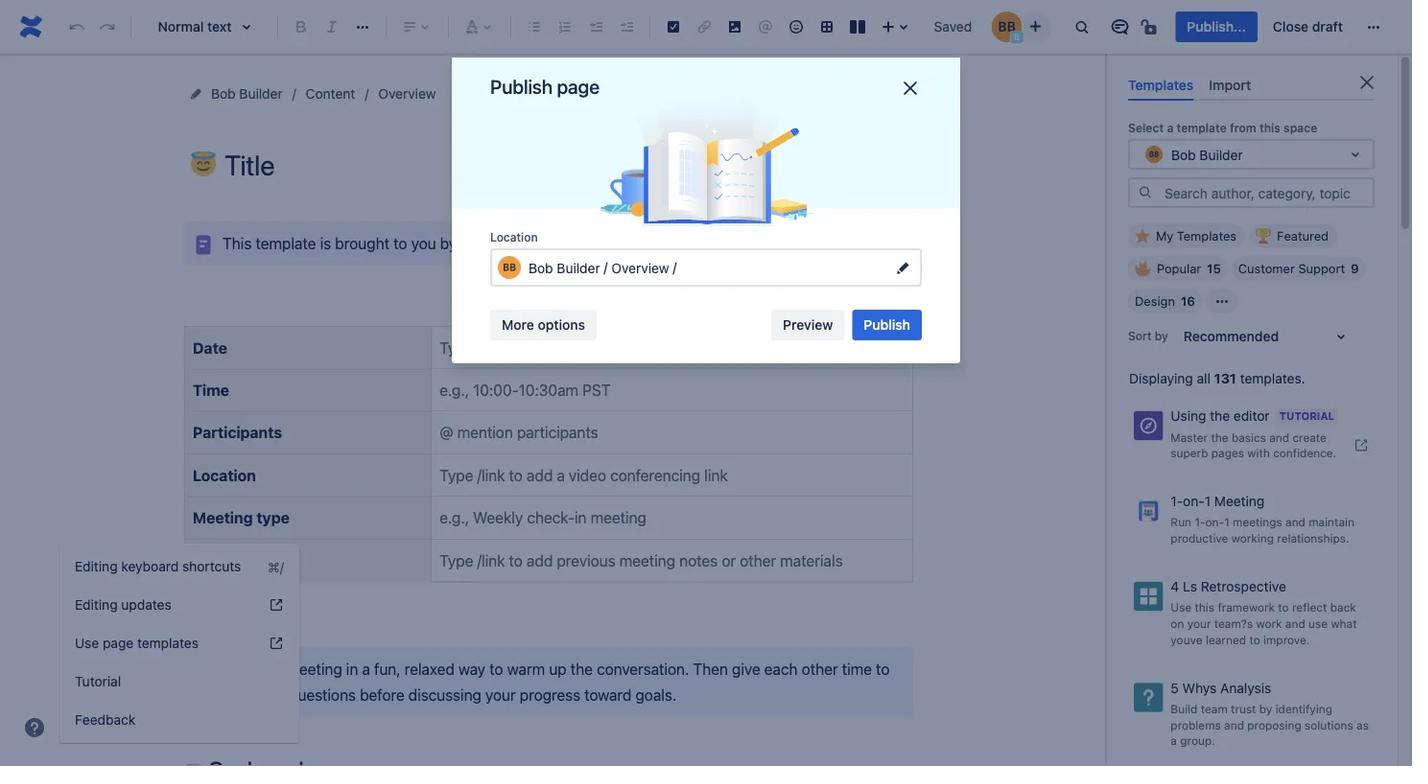 Task type: locate. For each thing, give the bounding box(es) containing it.
date
[[193, 339, 227, 357]]

0 horizontal spatial by
[[440, 234, 457, 252]]

panel note image
[[192, 233, 215, 256]]

to up "work"
[[1278, 601, 1289, 615]]

bob builder image
[[991, 12, 1022, 42]]

1 left meetings
[[1224, 516, 1230, 529]]

with
[[1248, 447, 1270, 460]]

0 vertical spatial by
[[440, 234, 457, 252]]

master
[[1171, 431, 1208, 444]]

help image inside use page templates link
[[269, 636, 284, 651]]

1 horizontal spatial location
[[490, 230, 538, 244]]

location left online on the left top
[[490, 230, 538, 244]]

on- up the run
[[1183, 494, 1205, 510]]

1 vertical spatial meeting
[[286, 660, 342, 678]]

publish...
[[1187, 19, 1246, 35]]

0 horizontal spatial this
[[1195, 601, 1215, 615]]

and up relationships. at the bottom of page
[[1286, 516, 1306, 529]]

1 editing from the top
[[75, 559, 118, 575]]

tutorial inside tutorial button
[[75, 674, 121, 690]]

working
[[1232, 532, 1274, 545]]

emoji image
[[785, 15, 808, 38]]

page for use
[[103, 636, 134, 651]]

updates
[[121, 597, 171, 613]]

editing left updates at the left of the page
[[75, 597, 118, 613]]

page for publish
[[557, 75, 600, 97]]

builder right move this page icon at the top left of the page
[[239, 86, 283, 102]]

undo ⌘z image
[[65, 15, 88, 38]]

template left from
[[1177, 121, 1227, 135]]

bold ⌘b image
[[290, 15, 313, 38]]

and up improve.
[[1285, 617, 1305, 631]]

by right the you
[[440, 234, 457, 252]]

indent tab image
[[615, 15, 638, 38]]

0 horizontal spatial 1-
[[1171, 494, 1183, 510]]

tutorial up create
[[1279, 410, 1335, 423]]

overview
[[378, 86, 436, 102], [611, 260, 669, 276]]

bob down select a template from this space
[[1171, 147, 1196, 162]]

editing keyboard shortcuts
[[75, 559, 241, 575]]

1 horizontal spatial your
[[1187, 617, 1211, 631]]

0 vertical spatial page
[[557, 75, 600, 97]]

use page templates link
[[59, 625, 299, 663]]

close publish modal image
[[899, 77, 922, 100]]

edit page location image
[[891, 256, 914, 279]]

overview inside bob builder / overview /
[[611, 260, 669, 276]]

1 vertical spatial use
[[75, 636, 99, 651]]

0 vertical spatial template
[[1177, 121, 1227, 135]]

1 vertical spatial 1
[[1224, 516, 1230, 529]]

the up pages
[[1211, 431, 1229, 444]]

page down editing updates
[[103, 636, 134, 651]]

0 horizontal spatial 1
[[1205, 494, 1211, 510]]

1 vertical spatial template
[[256, 234, 316, 252]]

5
[[1171, 680, 1179, 696]]

builder
[[239, 86, 283, 102], [1200, 147, 1243, 162], [557, 260, 600, 276]]

the for using
[[1210, 408, 1230, 424]]

0 vertical spatial 1
[[1205, 494, 1211, 510]]

publish for publish page
[[490, 75, 553, 97]]

bob builder / overview /
[[529, 259, 680, 276]]

to right way
[[489, 660, 503, 678]]

templates.
[[1240, 371, 1305, 387]]

0 vertical spatial builder
[[239, 86, 283, 102]]

using
[[1171, 408, 1206, 424]]

bob
[[211, 86, 236, 102], [1171, 147, 1196, 162], [529, 260, 553, 276]]

bob inside bob builder / overview /
[[529, 260, 553, 276]]

confidence.
[[1273, 447, 1337, 460]]

meeting up bob builder / overview /
[[593, 234, 649, 252]]

1 vertical spatial your
[[485, 686, 516, 704]]

a
[[1167, 121, 1174, 135], [362, 660, 370, 678], [1171, 734, 1177, 748]]

trust
[[1231, 702, 1256, 716]]

2 vertical spatial bob
[[529, 260, 553, 276]]

1 vertical spatial editing
[[75, 597, 118, 613]]

1 horizontal spatial meeting
[[1214, 494, 1265, 510]]

0 horizontal spatial publish
[[490, 75, 553, 97]]

then
[[693, 660, 728, 678]]

1 horizontal spatial builder
[[557, 260, 600, 276]]

back
[[1330, 601, 1356, 615]]

this right from
[[1260, 121, 1281, 135]]

the right up
[[571, 660, 593, 678]]

framework
[[1218, 601, 1275, 615]]

1 vertical spatial bob
[[1171, 147, 1196, 162]]

other
[[802, 660, 838, 678]]

1 vertical spatial by
[[1155, 329, 1168, 343]]

1 vertical spatial a
[[362, 660, 370, 678]]

use
[[1171, 601, 1192, 615], [75, 636, 99, 651]]

on- up productive
[[1206, 516, 1224, 529]]

your inside start the meeting in a fun, relaxed way to warm up the conversation. then give each other time to ask open questions before discussing your progress toward goals.
[[485, 686, 516, 704]]

identifying
[[1276, 702, 1333, 716]]

this inside 4 ls retrospective use this framework to reflect back on your team?s work and use what youve learned to improve.
[[1195, 601, 1215, 615]]

0 horizontal spatial bob builder
[[211, 86, 283, 102]]

start
[[223, 660, 256, 678]]

2 horizontal spatial bob
[[1171, 147, 1196, 162]]

keyboard
[[121, 559, 179, 575]]

0 vertical spatial your
[[1187, 617, 1211, 631]]

1
[[1205, 494, 1211, 510], [1224, 516, 1230, 529]]

1 up productive
[[1205, 494, 1211, 510]]

1- up the run
[[1171, 494, 1183, 510]]

tab list
[[1121, 69, 1383, 101]]

help image left feedback
[[23, 717, 46, 740]]

bob builder right move this page icon at the top left of the page
[[211, 86, 283, 102]]

a right 'in'
[[362, 660, 370, 678]]

1-
[[1171, 494, 1183, 510], [1195, 516, 1206, 529]]

2 vertical spatial by
[[1259, 702, 1272, 716]]

1 horizontal spatial page
[[557, 75, 600, 97]]

/
[[604, 259, 608, 275], [673, 259, 677, 275]]

by right sort
[[1155, 329, 1168, 343]]

0 horizontal spatial tutorial
[[75, 674, 121, 690]]

and up with
[[1270, 431, 1290, 444]]

1 horizontal spatial tutorial
[[1279, 410, 1335, 423]]

move this page image
[[188, 86, 203, 102]]

meeting up meetings
[[1214, 494, 1265, 510]]

0 horizontal spatial your
[[485, 686, 516, 704]]

0 vertical spatial overview
[[378, 86, 436, 102]]

0 horizontal spatial bob
[[211, 86, 236, 102]]

0 horizontal spatial /
[[604, 259, 608, 275]]

0 horizontal spatial location
[[193, 466, 256, 485]]

help image
[[269, 598, 284, 613]]

meeting up materials
[[193, 509, 253, 527]]

1 horizontal spatial /
[[673, 259, 677, 275]]

1 vertical spatial 1-
[[1195, 516, 1206, 529]]

1 horizontal spatial meeting
[[593, 234, 649, 252]]

builder down select a template from this space
[[1200, 147, 1243, 162]]

0 vertical spatial meeting
[[593, 234, 649, 252]]

bob down an
[[529, 260, 553, 276]]

1 horizontal spatial overview
[[611, 260, 669, 276]]

0 horizontal spatial meeting
[[193, 509, 253, 527]]

0 horizontal spatial page
[[103, 636, 134, 651]]

2 vertical spatial builder
[[557, 260, 600, 276]]

builder inside bob builder / overview /
[[557, 260, 600, 276]]

1 horizontal spatial this
[[1260, 121, 1281, 135]]

overview right content
[[378, 86, 436, 102]]

publish down bullet list ⌘⇧8 icon at the left top of the page
[[490, 75, 553, 97]]

problems
[[1171, 718, 1221, 732]]

numbered list ⌘⇧7 image
[[554, 15, 577, 38]]

and
[[1270, 431, 1290, 444], [1286, 516, 1306, 529], [1285, 617, 1305, 631], [1224, 718, 1244, 732]]

0 vertical spatial publish
[[490, 75, 553, 97]]

template left is
[[256, 234, 316, 252]]

0 vertical spatial a
[[1167, 121, 1174, 135]]

1 vertical spatial help image
[[23, 717, 46, 740]]

131
[[1214, 371, 1237, 387]]

4 ls retrospective use this framework to reflect back on your team?s work and use what youve learned to improve.
[[1171, 579, 1357, 647]]

the up open
[[260, 660, 282, 678]]

open image
[[1344, 143, 1367, 166]]

by inside main content area, start typing to enter text. text box
[[440, 234, 457, 252]]

by up proposing
[[1259, 702, 1272, 716]]

the inside master the basics and create superb pages with confidence.
[[1211, 431, 1229, 444]]

meeting up questions
[[286, 660, 342, 678]]

meeting
[[1214, 494, 1265, 510], [193, 509, 253, 527]]

1 vertical spatial this
[[1195, 601, 1215, 615]]

and down trust
[[1224, 718, 1244, 732]]

2 horizontal spatial by
[[1259, 702, 1272, 716]]

1 vertical spatial location
[[193, 466, 256, 485]]

1 vertical spatial tutorial
[[75, 674, 121, 690]]

the right using
[[1210, 408, 1230, 424]]

meeting inside start the meeting in a fun, relaxed way to warm up the conversation. then give each other time to ask open questions before discussing your progress toward goals.
[[286, 660, 342, 678]]

conversation.
[[597, 660, 689, 678]]

to down "work"
[[1250, 633, 1260, 647]]

1 horizontal spatial template
[[1177, 121, 1227, 135]]

your
[[1187, 617, 1211, 631], [485, 686, 516, 704]]

1 vertical spatial page
[[103, 636, 134, 651]]

1 / from the left
[[604, 259, 608, 275]]

0 vertical spatial this
[[1260, 121, 1281, 135]]

on-
[[1183, 494, 1205, 510], [1206, 516, 1224, 529]]

tool.
[[747, 234, 777, 252]]

search icon image
[[1138, 185, 1153, 200]]

1 horizontal spatial help image
[[269, 636, 284, 651]]

your down warm
[[485, 686, 516, 704]]

0 vertical spatial editing
[[75, 559, 118, 575]]

location down participants
[[193, 466, 256, 485]]

1 horizontal spatial use
[[1171, 601, 1192, 615]]

1 horizontal spatial on-
[[1206, 516, 1224, 529]]

confluence image
[[15, 12, 46, 42], [15, 12, 46, 42]]

mention image
[[754, 15, 777, 38]]

a left group.
[[1171, 734, 1177, 748]]

2 vertical spatial a
[[1171, 734, 1177, 748]]

0 vertical spatial 1-
[[1171, 494, 1183, 510]]

displaying
[[1129, 371, 1193, 387]]

content
[[306, 86, 355, 102]]

proposing
[[1248, 718, 1302, 732]]

publish inside button
[[864, 317, 910, 333]]

help image
[[269, 636, 284, 651], [23, 717, 46, 740]]

tutorial up feedback
[[75, 674, 121, 690]]

sort by
[[1128, 329, 1168, 343]]

page down numbered list ⌘⇧7 icon
[[557, 75, 600, 97]]

overview down management at the top of page
[[611, 260, 669, 276]]

content link
[[306, 83, 355, 106]]

1 vertical spatial builder
[[1200, 147, 1243, 162]]

0 horizontal spatial on-
[[1183, 494, 1205, 510]]

editor
[[1234, 408, 1270, 424]]

start the meeting in a fun, relaxed way to warm up the conversation. then give each other time to ask open questions before discussing your progress toward goals.
[[223, 660, 894, 704]]

builder down online on the left top
[[557, 260, 600, 276]]

team?s
[[1214, 617, 1253, 631]]

bob builder
[[211, 86, 283, 102], [1171, 147, 1243, 162]]

productive
[[1171, 532, 1228, 545]]

this down ls
[[1195, 601, 1215, 615]]

time
[[193, 381, 229, 399]]

editing updates link
[[59, 586, 299, 625]]

improve.
[[1264, 633, 1310, 647]]

4
[[1171, 579, 1179, 595]]

your up the youve
[[1187, 617, 1211, 631]]

0 vertical spatial bob builder
[[211, 86, 283, 102]]

1 vertical spatial bob builder
[[1171, 147, 1243, 162]]

bob right move this page icon at the top left of the page
[[211, 86, 236, 102]]

0 vertical spatial tutorial
[[1279, 410, 1335, 423]]

learned
[[1206, 633, 1246, 647]]

0 horizontal spatial meeting
[[286, 660, 342, 678]]

and inside the "5 whys analysis build team trust by identifying problems and proposing solutions as a group."
[[1224, 718, 1244, 732]]

1 horizontal spatial 1-
[[1195, 516, 1206, 529]]

close draft button
[[1261, 12, 1355, 42]]

meeting type
[[193, 509, 290, 527]]

close draft
[[1273, 19, 1343, 35]]

tutorial
[[1279, 410, 1335, 423], [75, 674, 121, 690]]

a right select
[[1167, 121, 1174, 135]]

1 horizontal spatial publish
[[864, 317, 910, 333]]

and inside 1-on-1 meeting run 1-on-1 meetings and maintain productive working relationships.
[[1286, 516, 1306, 529]]

use down editing updates
[[75, 636, 99, 651]]

0 horizontal spatial builder
[[239, 86, 283, 102]]

publish down edit page location image
[[864, 317, 910, 333]]

by for analysis
[[1259, 702, 1272, 716]]

before
[[360, 686, 404, 704]]

location inside main content area, start typing to enter text. text box
[[193, 466, 256, 485]]

bob builder down select a template from this space
[[1171, 147, 1243, 162]]

select
[[1128, 121, 1164, 135]]

master the basics and create superb pages with confidence.
[[1171, 431, 1337, 460]]

ask
[[223, 686, 246, 704]]

an
[[527, 234, 544, 252]]

1- up productive
[[1195, 516, 1206, 529]]

and inside 4 ls retrospective use this framework to reflect back on your team?s work and use what youve learned to improve.
[[1285, 617, 1305, 631]]

up
[[549, 660, 567, 678]]

0 vertical spatial use
[[1171, 601, 1192, 615]]

0 horizontal spatial help image
[[23, 717, 46, 740]]

:goal: image
[[184, 763, 203, 767]]

2 editing from the top
[[75, 597, 118, 613]]

2 horizontal spatial builder
[[1200, 147, 1243, 162]]

use up on
[[1171, 601, 1192, 615]]

1 vertical spatial overview
[[611, 260, 669, 276]]

1 horizontal spatial bob
[[529, 260, 553, 276]]

by inside the "5 whys analysis build team trust by identifying problems and proposing solutions as a group."
[[1259, 702, 1272, 716]]

0 vertical spatial help image
[[269, 636, 284, 651]]

give
[[732, 660, 760, 678]]

0 horizontal spatial template
[[256, 234, 316, 252]]

your inside 4 ls retrospective use this framework to reflect back on your team?s work and use what youve learned to improve.
[[1187, 617, 1211, 631]]

0 vertical spatial location
[[490, 230, 538, 244]]

meeting inside 1-on-1 meeting run 1-on-1 meetings and maintain productive working relationships.
[[1214, 494, 1265, 510]]

help image down help icon
[[269, 636, 284, 651]]

each
[[764, 660, 798, 678]]

from
[[1230, 121, 1257, 135]]

0 vertical spatial bob
[[211, 86, 236, 102]]

editing up editing updates
[[75, 559, 118, 575]]

1 vertical spatial publish
[[864, 317, 910, 333]]

feedback button
[[59, 701, 299, 740]]

1 vertical spatial on-
[[1206, 516, 1224, 529]]

materials
[[193, 552, 261, 570]]



Task type: vqa. For each thing, say whether or not it's contained in the screenshot.
before
yes



Task type: describe. For each thing, give the bounding box(es) containing it.
create
[[1293, 431, 1327, 444]]

to right time
[[876, 660, 890, 678]]

tutorial inside 'using the editor tutorial'
[[1279, 410, 1335, 423]]

overview link
[[378, 83, 436, 106]]

editing for editing updates
[[75, 597, 118, 613]]

saved
[[934, 19, 972, 35]]

group.
[[1180, 734, 1215, 748]]

publish page
[[490, 75, 600, 97]]

table image
[[815, 15, 839, 38]]

warm
[[507, 660, 545, 678]]

whys
[[1183, 680, 1217, 696]]

editing updates
[[75, 597, 171, 613]]

editing for editing keyboard shortcuts
[[75, 559, 118, 575]]

toward
[[584, 686, 632, 704]]

fun,
[[374, 660, 401, 678]]

what
[[1331, 617, 1357, 631]]

to left the you
[[393, 234, 407, 252]]

on
[[1171, 617, 1184, 631]]

add image, video, or file image
[[723, 15, 746, 38]]

more options
[[502, 317, 585, 333]]

5 whys analysis build team trust by identifying problems and proposing solutions as a group.
[[1171, 680, 1369, 748]]

bullet list ⌘⇧8 image
[[523, 15, 546, 38]]

select a template from this space
[[1128, 121, 1317, 135]]

italic ⌘i image
[[320, 15, 343, 38]]

youve
[[1171, 633, 1203, 647]]

bob builder link
[[211, 83, 283, 106]]

management
[[653, 234, 743, 252]]

this for retrospective
[[1195, 601, 1215, 615]]

reflect
[[1292, 601, 1327, 615]]

this
[[223, 234, 252, 252]]

the for start
[[260, 660, 282, 678]]

retrospective
[[1201, 579, 1287, 595]]

use
[[1309, 617, 1328, 631]]

action item image
[[662, 15, 685, 38]]

tutorial button
[[59, 663, 299, 701]]

shortcuts
[[182, 559, 241, 575]]

close templates and import image
[[1356, 71, 1379, 94]]

0 vertical spatial on-
[[1183, 494, 1205, 510]]

draft
[[1312, 19, 1343, 35]]

publish button
[[852, 310, 922, 341]]

1 horizontal spatial by
[[1155, 329, 1168, 343]]

pages
[[1212, 447, 1244, 460]]

more options button
[[490, 310, 597, 341]]

discussing
[[408, 686, 481, 704]]

publish... button
[[1176, 12, 1258, 42]]

use page templates
[[75, 636, 199, 651]]

publish for publish
[[864, 317, 910, 333]]

0 horizontal spatial overview
[[378, 86, 436, 102]]

work
[[1256, 617, 1282, 631]]

relaxed
[[405, 660, 455, 678]]

a inside start the meeting in a fun, relaxed way to warm up the conversation. then give each other time to ask open questions before discussing your progress toward goals.
[[362, 660, 370, 678]]

meetings
[[1233, 516, 1282, 529]]

link image
[[693, 15, 716, 38]]

and inside master the basics and create superb pages with confidence.
[[1270, 431, 1290, 444]]

participants
[[193, 424, 282, 442]]

as
[[1357, 718, 1369, 732]]

build
[[1171, 702, 1198, 716]]

Main content area, start typing to enter text. text field
[[173, 222, 925, 767]]

more
[[502, 317, 534, 333]]

Search author, category, topic field
[[1159, 180, 1373, 206]]

type
[[256, 509, 290, 527]]

way
[[458, 660, 486, 678]]

Give this page a title text field
[[225, 150, 913, 181]]

1 horizontal spatial 1
[[1224, 516, 1230, 529]]

run
[[1171, 516, 1192, 529]]

tab list containing templates
[[1121, 69, 1383, 101]]

layouts image
[[846, 15, 869, 38]]

0 horizontal spatial use
[[75, 636, 99, 651]]

questions
[[289, 686, 356, 704]]

:goal: image
[[184, 763, 203, 767]]

basics
[[1232, 431, 1266, 444]]

template inside main content area, start typing to enter text. text box
[[256, 234, 316, 252]]

team
[[1201, 702, 1228, 716]]

preview button
[[771, 310, 845, 341]]

⌘/
[[268, 559, 284, 575]]

outdent ⇧tab image
[[584, 15, 607, 38]]

brought
[[335, 234, 390, 252]]

meetical,
[[461, 234, 523, 252]]

templates
[[137, 636, 199, 651]]

sort
[[1128, 329, 1152, 343]]

is
[[320, 234, 331, 252]]

a inside the "5 whys analysis build team trust by identifying problems and proposing solutions as a group."
[[1171, 734, 1177, 748]]

feedback
[[75, 712, 135, 728]]

use inside 4 ls retrospective use this framework to reflect back on your team?s work and use what youve learned to improve.
[[1171, 601, 1192, 615]]

in
[[346, 660, 358, 678]]

2 / from the left
[[673, 259, 677, 275]]

using the editor tutorial
[[1171, 408, 1335, 424]]

1 horizontal spatial bob builder
[[1171, 147, 1243, 162]]

meeting inside main content area, start typing to enter text. text box
[[193, 509, 253, 527]]

this template is brought to you by meetical, an online meeting management tool.
[[223, 234, 777, 252]]

time
[[842, 660, 872, 678]]

displaying all 131 templates.
[[1129, 371, 1305, 387]]

templates
[[1128, 77, 1194, 93]]

maintain
[[1309, 516, 1355, 529]]

all
[[1197, 371, 1211, 387]]

this for template
[[1260, 121, 1281, 135]]

by for is
[[440, 234, 457, 252]]

progress
[[520, 686, 580, 704]]

relationships.
[[1277, 532, 1349, 545]]

options
[[538, 317, 585, 333]]

solutions
[[1305, 718, 1353, 732]]

1-on-1 meeting run 1-on-1 meetings and maintain productive working relationships.
[[1171, 494, 1355, 545]]

goals.
[[636, 686, 677, 704]]

analysis
[[1220, 680, 1271, 696]]

redo ⌘⇧z image
[[96, 15, 119, 38]]

make page full-width image
[[885, 83, 908, 106]]

the for master
[[1211, 431, 1229, 444]]



